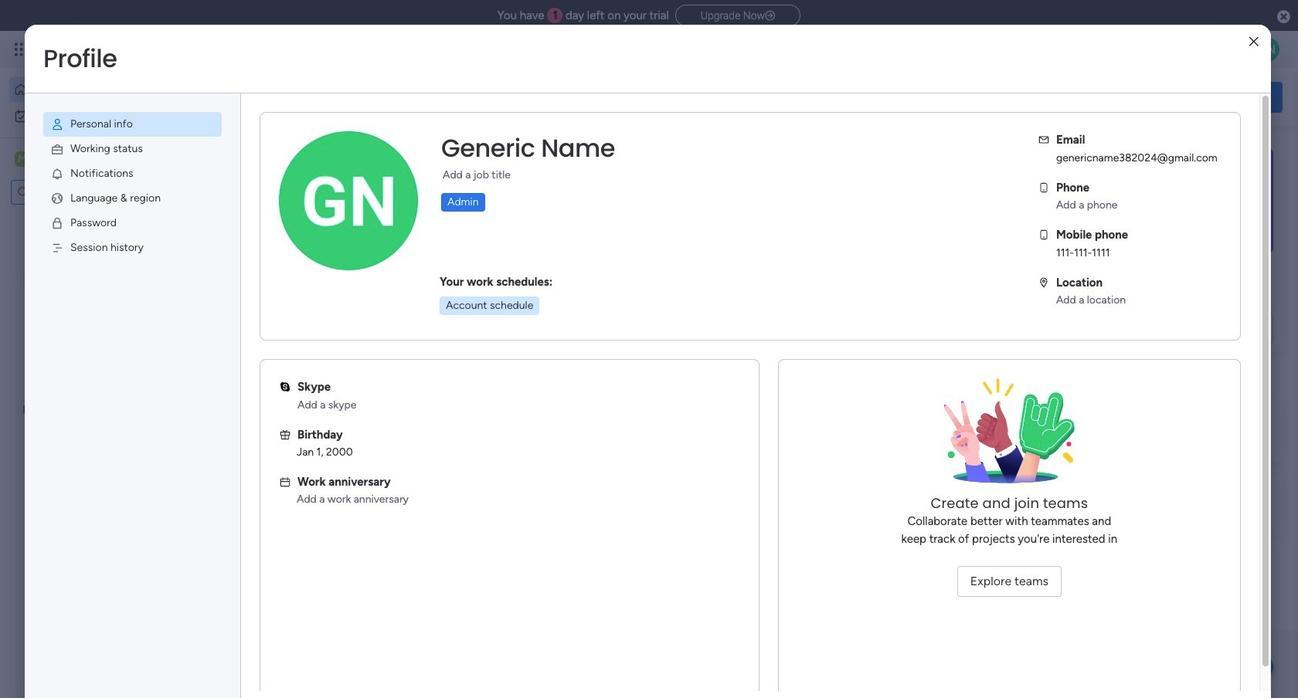 Task type: describe. For each thing, give the bounding box(es) containing it.
personal info image
[[50, 117, 64, 131]]

close image
[[1249, 36, 1259, 48]]

dapulse rightstroke image
[[765, 10, 775, 22]]

generic name image
[[1255, 37, 1280, 62]]

language & region image
[[50, 192, 64, 206]]

close my workspaces image
[[239, 451, 257, 470]]

no teams image
[[932, 379, 1087, 495]]

clear search image
[[112, 185, 128, 200]]

public board image
[[258, 313, 275, 330]]

1 vertical spatial workspace image
[[264, 497, 301, 534]]

session history image
[[50, 241, 64, 255]]

v2 bolt switch image
[[1184, 88, 1193, 105]]

v2 user feedback image
[[1064, 88, 1075, 106]]

add to favorites image
[[461, 313, 476, 329]]

2 option from the top
[[9, 104, 188, 128]]



Task type: locate. For each thing, give the bounding box(es) containing it.
templates image image
[[1065, 148, 1269, 254]]

1 menu item from the top
[[43, 112, 222, 137]]

public board image
[[513, 313, 530, 330]]

component image
[[258, 337, 272, 351]]

option up personal info "image"
[[9, 77, 188, 102]]

password image
[[50, 216, 64, 230]]

menu item
[[43, 112, 222, 137], [43, 137, 222, 162], [43, 162, 222, 186], [43, 186, 222, 211], [43, 211, 222, 236], [43, 236, 222, 260]]

Search in workspace field
[[32, 184, 111, 201]]

component image
[[513, 337, 527, 351]]

None field
[[437, 132, 619, 165]]

working status image
[[50, 142, 64, 156]]

1 option from the top
[[9, 77, 188, 102]]

menu menu
[[25, 94, 240, 279]]

4 menu item from the top
[[43, 186, 222, 211]]

workspace selection element
[[15, 150, 129, 170]]

6 menu item from the top
[[43, 236, 222, 260]]

getting started element
[[1051, 400, 1283, 462]]

close recently visited image
[[239, 157, 257, 175]]

1 horizontal spatial workspace image
[[264, 497, 301, 534]]

3 menu item from the top
[[43, 162, 222, 186]]

select product image
[[14, 42, 29, 57]]

open update feed (inbox) image
[[239, 399, 257, 417]]

0 vertical spatial workspace image
[[15, 151, 30, 168]]

1 vertical spatial option
[[9, 104, 188, 128]]

option
[[9, 77, 188, 102], [9, 104, 188, 128]]

option up workspace selection element
[[9, 104, 188, 128]]

0 vertical spatial option
[[9, 77, 188, 102]]

notifications image
[[50, 167, 64, 181]]

dapulse close image
[[1277, 9, 1291, 25]]

quick search results list box
[[239, 175, 1014, 380]]

5 menu item from the top
[[43, 211, 222, 236]]

0 horizontal spatial workspace image
[[15, 151, 30, 168]]

2 menu item from the top
[[43, 137, 222, 162]]

workspace image
[[15, 151, 30, 168], [264, 497, 301, 534]]



